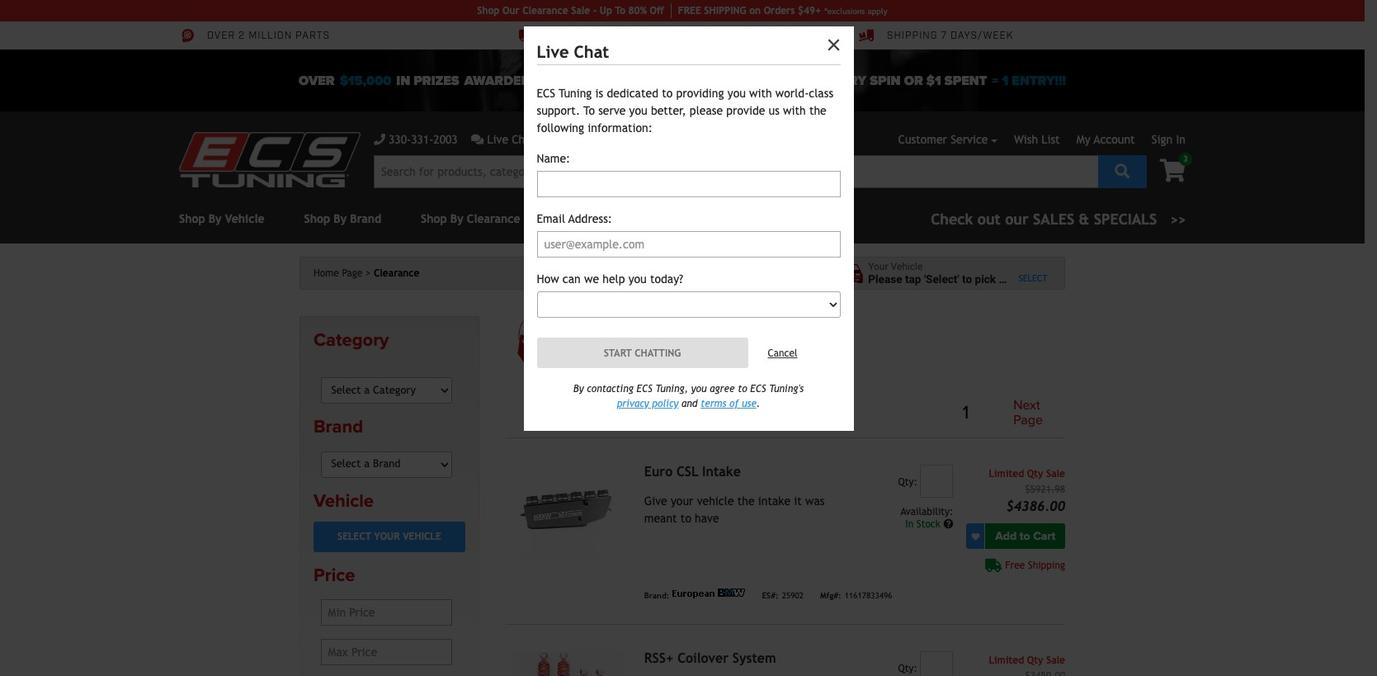 Task type: vqa. For each thing, say whether or not it's contained in the screenshot.
bottommost "Speed"
no



Task type: locate. For each thing, give the bounding box(es) containing it.
wish list link
[[1015, 133, 1060, 146]]

= 1 entry!!!
[[992, 72, 1066, 89]]

contacting
[[587, 383, 634, 395]]

with up us on the right
[[750, 87, 772, 100]]

0 vertical spatial select
[[1019, 273, 1048, 283]]

1 vertical spatial sale
[[1047, 468, 1066, 480]]

1 vertical spatial live chat
[[487, 133, 536, 146]]

to up use
[[738, 383, 748, 395]]

1 vertical spatial vehicle
[[697, 495, 734, 508]]

1 link
[[953, 400, 979, 427]]

2003
[[434, 133, 458, 146]]

live right comments icon
[[487, 133, 508, 146]]

3 link
[[1147, 153, 1193, 184]]

chat
[[574, 42, 609, 61], [512, 133, 536, 146]]

2
[[239, 30, 245, 42]]

0 vertical spatial live chat
[[537, 42, 609, 61]]

by for brand
[[334, 212, 347, 225]]

0 horizontal spatial the
[[738, 495, 755, 508]]

your for give
[[671, 495, 694, 508]]

1 horizontal spatial shipping
[[1028, 560, 1066, 571]]

limited for limited qty sale $5921.98 $4386.00
[[989, 468, 1024, 480]]

brand
[[350, 212, 381, 225], [314, 416, 363, 438]]

privacy policy link
[[617, 398, 679, 409]]

0 horizontal spatial shop
[[304, 212, 330, 225]]

sales & specials
[[1034, 210, 1157, 228]]

1 horizontal spatial to
[[615, 5, 626, 17]]

live chat for live chat document
[[537, 42, 609, 61]]

qty inside limited qty sale $5921.98 $4386.00
[[1027, 468, 1044, 480]]

1 horizontal spatial select
[[1019, 273, 1048, 283]]

in left stock
[[906, 519, 914, 530]]

sign in link
[[1152, 133, 1186, 146]]

1 vertical spatial page
[[1014, 412, 1043, 428]]

1 vertical spatial shipping
[[1028, 560, 1066, 571]]

your inside give your vehicle the intake it was meant to have
[[671, 495, 694, 508]]

live down shop our clearance sale - up to 80% off
[[537, 42, 569, 61]]

1 vertical spatial chat
[[512, 133, 536, 146]]

by up home page "link"
[[334, 212, 347, 225]]

1 qty: from the top
[[899, 476, 918, 488]]

shipping left 7
[[887, 30, 938, 42]]

1 vertical spatial to
[[584, 104, 595, 117]]

0 horizontal spatial shipping
[[887, 30, 938, 42]]

system
[[733, 651, 776, 666]]

a
[[999, 272, 1005, 286]]

pick
[[975, 272, 996, 286]]

limited inside limited qty sale $5921.98 $4386.00
[[989, 468, 1024, 480]]

1 vertical spatial with
[[783, 104, 806, 117]]

0 horizontal spatial your
[[374, 531, 400, 543]]

0 horizontal spatial live chat
[[487, 133, 536, 146]]

0 vertical spatial vehicle
[[1008, 272, 1044, 286]]

1 horizontal spatial free
[[1006, 560, 1025, 571]]

orders
[[764, 5, 795, 17]]

3
[[1184, 154, 1189, 163]]

you up provide
[[728, 87, 746, 100]]

1 horizontal spatial page
[[1014, 412, 1043, 428]]

you
[[728, 87, 746, 100], [629, 104, 648, 117], [629, 272, 647, 286], [691, 383, 707, 395]]

your right the give on the left of page
[[671, 495, 694, 508]]

sale inside limited qty sale $5921.98 $4386.00
[[1047, 468, 1066, 480]]

page right "1" link
[[1014, 412, 1043, 428]]

0 horizontal spatial vehicle
[[697, 495, 734, 508]]

the down class
[[810, 104, 827, 117]]

1 horizontal spatial in
[[1177, 133, 1186, 146]]

mfg#:
[[820, 591, 842, 600]]

the left intake
[[738, 495, 755, 508]]

es#25902 - 11617833496 - euro csl intake - give your vehicle the intake it was meant to have - genuine european bmw - bmw image
[[506, 465, 631, 559]]

chat down -
[[574, 42, 609, 61]]

limited for limited qty sale
[[989, 655, 1024, 666]]

0 vertical spatial 1
[[1003, 72, 1009, 89]]

add to cart
[[996, 529, 1056, 543]]

2 horizontal spatial by
[[574, 383, 584, 395]]

0 horizontal spatial select
[[338, 531, 371, 543]]

1 horizontal spatial vehicle
[[1008, 272, 1044, 286]]

0 horizontal spatial with
[[750, 87, 772, 100]]

vehicle
[[891, 261, 923, 272], [314, 490, 374, 511], [403, 531, 441, 543]]

1 vertical spatial in
[[906, 519, 914, 530]]

live inside live chat link
[[487, 133, 508, 146]]

rss+
[[645, 651, 674, 666]]

0 horizontal spatial page
[[342, 267, 363, 279]]

how
[[537, 272, 559, 286]]

by
[[334, 212, 347, 225], [451, 212, 464, 225], [574, 383, 584, 395]]

ecs up support.
[[537, 87, 556, 100]]

free down shop our clearance sale - up to 80% off
[[547, 30, 575, 42]]

25902
[[782, 591, 804, 600]]

1 vertical spatial your
[[374, 531, 400, 543]]

1 left next
[[963, 401, 969, 424]]

select up price
[[338, 531, 371, 543]]

vehicle inside your vehicle please tap 'select' to pick a vehicle
[[891, 261, 923, 272]]

free down add
[[1006, 560, 1025, 571]]

your
[[671, 495, 694, 508], [374, 531, 400, 543]]

your for select
[[374, 531, 400, 543]]

2 qty: from the top
[[899, 663, 918, 675]]

0 vertical spatial limited
[[989, 468, 1024, 480]]

1 vertical spatial brand
[[314, 416, 363, 438]]

to up better,
[[662, 87, 673, 100]]

1 vertical spatial live
[[487, 133, 508, 146]]

ship
[[704, 5, 725, 17]]

is
[[596, 87, 604, 100]]

free for free shipping over $49
[[547, 30, 575, 42]]

coilover
[[678, 651, 729, 666]]

can
[[563, 272, 581, 286]]

free shipping over $49 link
[[519, 28, 684, 43]]

0 vertical spatial the
[[810, 104, 827, 117]]

your up min price number field
[[374, 531, 400, 543]]

330-
[[389, 133, 411, 146]]

1 horizontal spatial by
[[451, 212, 464, 225]]

shop up home
[[304, 212, 330, 225]]

vehicle up have
[[697, 495, 734, 508]]

0 horizontal spatial by
[[334, 212, 347, 225]]

ecs inside ecs tuning is dedicated to providing you with world-class support. to serve you better, please provide us with the following information:
[[537, 87, 556, 100]]

1 horizontal spatial shop
[[421, 212, 447, 225]]

1 vertical spatial free
[[1006, 560, 1025, 571]]

ecs up privacy policy "link"
[[637, 383, 653, 395]]

None number field
[[921, 465, 954, 498], [921, 651, 954, 676], [921, 465, 954, 498], [921, 651, 954, 676]]

providing
[[676, 87, 724, 100]]

1 vertical spatial the
[[738, 495, 755, 508]]

1 vertical spatial 1
[[963, 401, 969, 424]]

limited qty sale $5921.98 $4386.00
[[989, 468, 1066, 514]]

2 vertical spatial vehicle
[[403, 531, 441, 543]]

2 horizontal spatial ecs
[[751, 383, 767, 395]]

live chat right comments icon
[[487, 133, 536, 146]]

to right up
[[615, 5, 626, 17]]

in right sign
[[1177, 133, 1186, 146]]

csl
[[677, 464, 699, 480]]

Max Price number field
[[321, 639, 453, 665]]

shipping down the cart
[[1028, 560, 1066, 571]]

0 horizontal spatial live
[[487, 133, 508, 146]]

tap
[[905, 272, 922, 286]]

email address:
[[537, 212, 612, 225]]

2 qty from the top
[[1027, 655, 1044, 666]]

vehicle right a
[[1008, 272, 1044, 286]]

paginated product list navigation navigation
[[635, 395, 1066, 431]]

1 limited from the top
[[989, 468, 1024, 480]]

sales
[[1034, 210, 1075, 228]]

1 horizontal spatial live chat
[[537, 42, 609, 61]]

1
[[1003, 72, 1009, 89], [963, 401, 969, 424]]

live chat
[[537, 42, 609, 61], [487, 133, 536, 146]]

0 horizontal spatial to
[[584, 104, 595, 117]]

select right a
[[1019, 273, 1048, 283]]

1 vertical spatial select
[[338, 531, 371, 543]]

you up and
[[691, 383, 707, 395]]

1 vertical spatial qty
[[1027, 655, 1044, 666]]

was
[[806, 495, 825, 508]]

help
[[603, 272, 625, 286]]

live chat document
[[524, 26, 854, 431]]

0 vertical spatial in
[[1177, 133, 1186, 146]]

clearance left email
[[467, 212, 520, 225]]

cancel link
[[768, 345, 798, 360]]

1 vertical spatial qty:
[[899, 663, 918, 675]]

select
[[1019, 273, 1048, 283], [338, 531, 371, 543]]

chat left following
[[512, 133, 536, 146]]

shop down 330-331-2003
[[421, 212, 447, 225]]

to
[[615, 5, 626, 17], [584, 104, 595, 117]]

shop for shop by clearance
[[421, 212, 447, 225]]

shipping 7 days/week
[[887, 30, 1014, 42]]

0 horizontal spatial free
[[547, 30, 575, 42]]

1 vertical spatial limited
[[989, 655, 1024, 666]]

0 vertical spatial free
[[547, 30, 575, 42]]

qty:
[[899, 476, 918, 488], [899, 663, 918, 675]]

clearance right the our
[[523, 5, 568, 17]]

ping
[[725, 5, 747, 17]]

start chatting
[[604, 347, 681, 359]]

330-331-2003 link
[[374, 131, 458, 149]]

page inside paginated product list navigation navigation
[[1014, 412, 1043, 428]]

terms
[[701, 398, 727, 409]]

to inside ecs tuning is dedicated to providing you with world-class support. to serve you better, please provide us with the following information:
[[584, 104, 595, 117]]

2 horizontal spatial shop
[[477, 5, 500, 17]]

0 horizontal spatial 1
[[963, 401, 969, 424]]

vehicle
[[1008, 272, 1044, 286], [697, 495, 734, 508]]

comments image
[[471, 134, 484, 145]]

you right help
[[629, 272, 647, 286]]

clearance up agree
[[635, 322, 774, 357]]

terms of use link
[[701, 398, 757, 409]]

user@example.com email field
[[537, 231, 841, 258]]

0 vertical spatial shipping
[[887, 30, 938, 42]]

account
[[1094, 133, 1135, 146]]

page right home
[[342, 267, 363, 279]]

the inside give your vehicle the intake it was meant to have
[[738, 495, 755, 508]]

wish
[[1015, 133, 1038, 146]]

0 vertical spatial your
[[671, 495, 694, 508]]

2 limited from the top
[[989, 655, 1024, 666]]

1 horizontal spatial with
[[783, 104, 806, 117]]

shop left the our
[[477, 5, 500, 17]]

to left the pick
[[962, 272, 972, 286]]

Your Name text field
[[537, 171, 841, 197]]

rss+ coilover system
[[645, 651, 776, 666]]

0 horizontal spatial ecs
[[537, 87, 556, 100]]

off
[[650, 5, 664, 17]]

by down 2003
[[451, 212, 464, 225]]

limited qty sale
[[989, 655, 1066, 666]]

cart
[[1034, 529, 1056, 543]]

with
[[750, 87, 772, 100], [783, 104, 806, 117]]

by for clearance
[[451, 212, 464, 225]]

1 qty from the top
[[1027, 468, 1044, 480]]

to left have
[[681, 512, 692, 525]]

you inside by contacting ecs tuning, you agree to ecs tuning's privacy policy and terms of use .
[[691, 383, 707, 395]]

1 horizontal spatial live
[[537, 42, 569, 61]]

live inside live chat document
[[537, 42, 569, 61]]

live chat dialog
[[0, 0, 1378, 676]]

live chat down shop our clearance sale - up to 80% off link
[[537, 42, 609, 61]]

ecs up .
[[751, 383, 767, 395]]

in
[[1177, 133, 1186, 146], [906, 519, 914, 530]]

shop by clearance
[[421, 212, 520, 225]]

search image
[[1115, 163, 1130, 178]]

clearance right home page "link"
[[374, 267, 420, 279]]

agree
[[710, 383, 735, 395]]

chat for live chat link
[[512, 133, 536, 146]]

limited
[[989, 468, 1024, 480], [989, 655, 1024, 666]]

0 vertical spatial page
[[342, 267, 363, 279]]

with down world-
[[783, 104, 806, 117]]

chat inside document
[[574, 42, 609, 61]]

million
[[249, 30, 292, 42]]

it
[[794, 495, 802, 508]]

2 horizontal spatial vehicle
[[891, 261, 923, 272]]

0 vertical spatial qty:
[[899, 476, 918, 488]]

0 vertical spatial vehicle
[[891, 261, 923, 272]]

price
[[314, 565, 355, 586]]

shipping
[[887, 30, 938, 42], [1028, 560, 1066, 571]]

1 right =
[[1003, 72, 1009, 89]]

by contacting ecs tuning, you agree to ecs tuning's privacy policy and terms of use .
[[574, 383, 804, 409]]

1 horizontal spatial your
[[671, 495, 694, 508]]

to right add
[[1020, 529, 1031, 543]]

sale for limited qty sale $5921.98 $4386.00
[[1047, 468, 1066, 480]]

parts
[[296, 30, 330, 42]]

shop our clearance sale - up to 80% off link
[[477, 3, 672, 18]]

to down tuning
[[584, 104, 595, 117]]

shipping 7 days/week link
[[859, 28, 1014, 43]]

0 vertical spatial live
[[537, 42, 569, 61]]

1 vertical spatial vehicle
[[314, 490, 374, 511]]

1 horizontal spatial vehicle
[[403, 531, 441, 543]]

2 vertical spatial sale
[[1047, 655, 1066, 666]]

0 vertical spatial qty
[[1027, 468, 1044, 480]]

0 horizontal spatial in
[[906, 519, 914, 530]]

1 horizontal spatial chat
[[574, 42, 609, 61]]

by left contacting
[[574, 383, 584, 395]]

0 vertical spatial chat
[[574, 42, 609, 61]]

$49+
[[798, 5, 821, 17]]

euro csl intake link
[[645, 464, 741, 480]]

use
[[742, 398, 757, 409]]

to inside by contacting ecs tuning, you agree to ecs tuning's privacy policy and terms of use .
[[738, 383, 748, 395]]

live chat inside document
[[537, 42, 609, 61]]

1 horizontal spatial 1
[[1003, 72, 1009, 89]]

free
[[678, 5, 701, 17]]

1 horizontal spatial the
[[810, 104, 827, 117]]

over
[[632, 30, 660, 42]]

0 horizontal spatial chat
[[512, 133, 536, 146]]

330-331-2003
[[389, 133, 458, 146]]



Task type: describe. For each thing, give the bounding box(es) containing it.
331-
[[411, 133, 434, 146]]

es#:
[[762, 591, 779, 600]]

ecs tuning 'spin to win' contest logo image
[[584, 56, 781, 97]]

over 2 million parts
[[207, 30, 330, 42]]

sign in
[[1152, 133, 1186, 146]]

0 vertical spatial brand
[[350, 212, 381, 225]]

1 inside paginated product list navigation navigation
[[963, 401, 969, 424]]

page for next
[[1014, 412, 1043, 428]]

next page
[[1014, 397, 1043, 428]]

*exclusions apply link
[[825, 5, 888, 17]]

&
[[1079, 210, 1090, 228]]

add to cart button
[[986, 523, 1066, 549]]

shop by brand
[[304, 212, 381, 225]]

live chat link
[[471, 131, 560, 149]]

following
[[537, 121, 584, 135]]

free for free shipping
[[1006, 560, 1025, 571]]

ecs tuning image
[[179, 132, 361, 187]]

your
[[869, 261, 889, 272]]

shop by clearance link
[[421, 212, 520, 225]]

select for select link
[[1019, 273, 1048, 283]]

address:
[[569, 212, 612, 225]]

$15,000
[[340, 72, 391, 89]]

euro
[[645, 464, 673, 480]]

by inside by contacting ecs tuning, you agree to ecs tuning's privacy policy and terms of use .
[[574, 383, 584, 395]]

dedicated
[[607, 87, 659, 100]]

category
[[314, 329, 389, 351]]

live chat for live chat link
[[487, 133, 536, 146]]

11617833496
[[845, 591, 893, 600]]

list
[[1042, 133, 1060, 146]]

home page link
[[314, 267, 371, 279]]

on
[[750, 5, 761, 17]]

home
[[314, 267, 339, 279]]

better,
[[651, 104, 686, 117]]

cancel
[[768, 347, 798, 359]]

page for home
[[342, 267, 363, 279]]

rss+ coilover system link
[[645, 651, 776, 666]]

give your vehicle the intake it was meant to have
[[645, 495, 825, 525]]

meant
[[645, 512, 677, 525]]

start
[[604, 347, 632, 359]]

your vehicle please tap 'select' to pick a vehicle
[[869, 261, 1044, 286]]

in stock
[[906, 519, 944, 530]]

qty for limited qty sale
[[1027, 655, 1044, 666]]

we
[[584, 272, 599, 286]]

shop for shop our clearance sale - up to 80% off
[[477, 5, 500, 17]]

vehicle inside your vehicle please tap 'select' to pick a vehicle
[[1008, 272, 1044, 286]]

the inside ecs tuning is dedicated to providing you with world-class support. to serve you better, please provide us with the following information:
[[810, 104, 827, 117]]

chatting
[[635, 347, 681, 359]]

my account link
[[1077, 133, 1135, 146]]

entry!!!
[[1012, 72, 1066, 89]]

please
[[869, 272, 903, 286]]

shop for shop by brand
[[304, 212, 330, 225]]

question circle image
[[944, 519, 954, 529]]

us
[[769, 104, 780, 117]]

you down dedicated
[[629, 104, 648, 117]]

1 horizontal spatial ecs
[[637, 383, 653, 395]]

genuine european bmw - corporate logo image
[[673, 589, 746, 599]]

add
[[996, 529, 1017, 543]]

'select'
[[924, 272, 960, 286]]

my
[[1077, 133, 1091, 146]]

euro csl intake
[[645, 464, 741, 480]]

world-
[[776, 87, 809, 100]]

tuning
[[559, 87, 592, 100]]

es#4430806 - 32132-2 - rss+ coilover system - ultimate coil over for the motorsport enthusiast - completely adjustable - h&r - audi image
[[506, 651, 631, 676]]

provide
[[727, 104, 765, 117]]

sale for limited qty sale
[[1047, 655, 1066, 666]]

serve
[[599, 104, 626, 117]]

free shipping
[[1006, 560, 1066, 571]]

to inside your vehicle please tap 'select' to pick a vehicle
[[962, 272, 972, 286]]

0 vertical spatial sale
[[571, 5, 590, 17]]

availability:
[[901, 506, 954, 518]]

tuning's
[[769, 383, 804, 395]]

Min Price number field
[[321, 599, 453, 626]]

intake
[[703, 464, 741, 480]]

shipping inside 'link'
[[887, 30, 938, 42]]

$49
[[663, 30, 684, 42]]

$5921.98
[[1026, 484, 1066, 495]]

over 2 million parts link
[[179, 28, 330, 43]]

chat for live chat document
[[574, 42, 609, 61]]

stock
[[917, 519, 941, 530]]

phone image
[[374, 134, 385, 145]]

information:
[[588, 121, 653, 135]]

how can we help you today?
[[537, 272, 684, 286]]

today?
[[650, 272, 684, 286]]

start chatting button
[[537, 338, 748, 368]]

qty for limited qty sale $5921.98 $4386.00
[[1027, 468, 1044, 480]]

wish list
[[1015, 133, 1060, 146]]

shipping
[[578, 30, 629, 42]]

next
[[1014, 397, 1041, 414]]

free shipping over $49
[[547, 30, 684, 42]]

Search text field
[[374, 155, 1099, 188]]

of
[[730, 398, 739, 409]]

0 horizontal spatial vehicle
[[314, 490, 374, 511]]

live for live chat link
[[487, 133, 508, 146]]

add to wish list image
[[972, 532, 980, 540]]

specials
[[1094, 210, 1157, 228]]

shop by brand link
[[304, 212, 381, 225]]

select your vehicle link
[[314, 522, 465, 552]]

vehicle inside give your vehicle the intake it was meant to have
[[697, 495, 734, 508]]

select for select your vehicle
[[338, 531, 371, 543]]

mfg#: 11617833496
[[820, 591, 893, 600]]

to inside add to cart button
[[1020, 529, 1031, 543]]

email
[[537, 212, 566, 225]]

*exclusions
[[825, 6, 865, 15]]

over
[[207, 30, 235, 42]]

my account
[[1077, 133, 1135, 146]]

0 vertical spatial to
[[615, 5, 626, 17]]

have
[[695, 512, 719, 525]]

to inside ecs tuning is dedicated to providing you with world-class support. to serve you better, please provide us with the following information:
[[662, 87, 673, 100]]

live for live chat document
[[537, 42, 569, 61]]

to inside give your vehicle the intake it was meant to have
[[681, 512, 692, 525]]

0 vertical spatial with
[[750, 87, 772, 100]]



